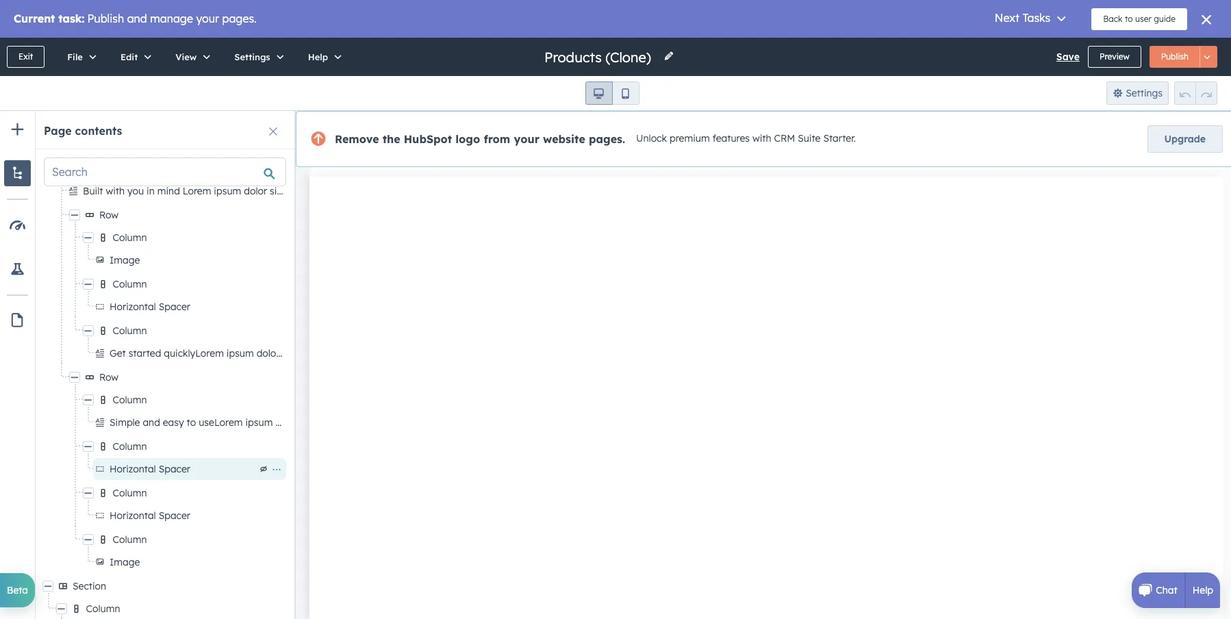Task type: locate. For each thing, give the bounding box(es) containing it.
1 vertical spatial sed
[[467, 416, 483, 429]]

settings
[[234, 51, 270, 62], [1126, 87, 1163, 99]]

0 vertical spatial amet,
[[283, 185, 309, 197]]

0 vertical spatial section button
[[73, 138, 285, 154]]

2 row button from the top
[[99, 369, 284, 386]]

group up the pages.
[[585, 81, 639, 105]]

0 vertical spatial horizontal spacer button
[[110, 299, 284, 315]]

2 horizontal spacer from the top
[[110, 463, 190, 475]]

built
[[83, 185, 103, 197]]

0 vertical spatial sed
[[448, 347, 464, 360]]

0 vertical spatial ipsum
[[214, 185, 241, 197]]

0 vertical spatial spacer
[[159, 301, 190, 313]]

1 horizontal spatial sed
[[467, 416, 483, 429]]

2 row from the top
[[99, 371, 118, 383]]

0 vertical spatial row button
[[99, 207, 284, 223]]

2 vertical spatial sit
[[301, 416, 312, 429]]

2 group from the left
[[1174, 81, 1218, 105]]

1 vertical spatial elit,
[[448, 416, 464, 429]]

1 section button from the top
[[73, 138, 285, 154]]

2 section button from the top
[[73, 578, 285, 594]]

row button for image
[[99, 207, 284, 223]]

2 vertical spatial spacer
[[159, 509, 190, 522]]

settings down preview button
[[1126, 87, 1163, 99]]

beta
[[7, 584, 28, 596]]

with left you
[[106, 185, 125, 197]]

the
[[383, 132, 400, 146]]

1 vertical spatial horizontal
[[110, 463, 156, 475]]

publish
[[1161, 51, 1189, 62]]

0 horizontal spatial settings button
[[220, 38, 294, 76]]

help
[[308, 51, 328, 62], [1193, 584, 1213, 596]]

2 vertical spatial amet,
[[315, 416, 341, 429]]

1 horizontal spatial settings button
[[1106, 81, 1169, 105]]

built with you in mind lorem ipsum dolor sit amet, consectetur adipiscing elit.
[[83, 185, 432, 197]]

1 image from the top
[[110, 254, 140, 266]]

0 vertical spatial section
[[73, 140, 106, 152]]

elit,
[[429, 347, 445, 360], [448, 416, 464, 429]]

ipsum right "quicklylorem"
[[227, 347, 254, 360]]

exit
[[18, 51, 33, 62]]

row button down "quicklylorem"
[[99, 369, 284, 386]]

spacer
[[159, 301, 190, 313], [159, 463, 190, 475], [159, 509, 190, 522]]

quicklylorem
[[164, 347, 224, 360]]

features
[[713, 132, 750, 145]]

close image
[[269, 127, 277, 136]]

2 horizontal from the top
[[110, 463, 156, 475]]

suite
[[798, 132, 821, 145]]

None field
[[543, 48, 655, 66]]

column
[[86, 162, 120, 175], [113, 231, 147, 244], [113, 278, 147, 290], [113, 325, 147, 337], [113, 394, 147, 406], [113, 440, 147, 453], [113, 487, 147, 499], [113, 533, 147, 546], [86, 603, 120, 615]]

view button
[[161, 38, 220, 76]]

do
[[466, 347, 478, 360], [485, 416, 497, 429]]

1 vertical spatial row
[[99, 371, 118, 383]]

2 horizontal spacer button from the top
[[110, 461, 257, 477]]

0 vertical spatial do
[[466, 347, 478, 360]]

1 horizontal spatial help
[[1193, 584, 1213, 596]]

1 vertical spatial spacer
[[159, 463, 190, 475]]

0 horizontal spatial sit
[[270, 185, 281, 197]]

1 vertical spatial settings button
[[1106, 81, 1169, 105]]

remove the hubspot logo from your website pages.
[[335, 132, 625, 146]]

1 vertical spatial settings
[[1126, 87, 1163, 99]]

1 spacer from the top
[[159, 301, 190, 313]]

upgrade
[[1165, 133, 1206, 145]]

group down the publish group
[[1174, 81, 1218, 105]]

column button
[[86, 160, 285, 177], [113, 229, 284, 246], [113, 276, 284, 292], [113, 323, 284, 339], [113, 392, 284, 408], [113, 438, 284, 455], [113, 485, 284, 501], [113, 531, 284, 548], [86, 601, 285, 617]]

premium
[[670, 132, 710, 145]]

0 vertical spatial dolor
[[244, 185, 267, 197]]

0 horizontal spatial group
[[585, 81, 639, 105]]

0 horizontal spatial help
[[308, 51, 328, 62]]

0 vertical spatial eiusmod
[[481, 347, 519, 360]]

ipsum inside get started quicklylorem ipsum dolor sit amet, consectetur adipiscing elit, sed do eiusmod tempor in... button
[[227, 347, 254, 360]]

2 vertical spatial ipsum
[[245, 416, 273, 429]]

with
[[753, 132, 772, 145], [106, 185, 125, 197]]

help button
[[294, 38, 351, 76]]

tempor
[[522, 347, 555, 360]]

eiusmod left 'tempor...' at the bottom
[[500, 416, 538, 429]]

2 vertical spatial consectetur
[[343, 416, 396, 429]]

1 horizontal spatial elit,
[[448, 416, 464, 429]]

2 spacer from the top
[[159, 463, 190, 475]]

3 spacer from the top
[[159, 509, 190, 522]]

ipsum
[[214, 185, 241, 197], [227, 347, 254, 360], [245, 416, 273, 429]]

2 vertical spatial horizontal spacer
[[110, 509, 190, 522]]

horizontal spacer button
[[110, 299, 284, 315], [110, 461, 257, 477], [110, 507, 284, 524]]

settings button
[[220, 38, 294, 76], [1106, 81, 1169, 105]]

1 vertical spatial horizontal spacer button
[[110, 461, 257, 477]]

exit link
[[7, 46, 45, 68]]

dolor
[[244, 185, 267, 197], [257, 347, 280, 360], [276, 416, 299, 429]]

simple and easy to uselorem ipsum dolor sit amet, consectetur adipiscing elit, sed do eiusmod tempor...
[[110, 416, 579, 429]]

contents
[[75, 124, 122, 138]]

mind
[[157, 185, 180, 197]]

0 vertical spatial help
[[308, 51, 328, 62]]

row for image
[[99, 209, 118, 221]]

adipiscing
[[367, 185, 414, 197], [380, 347, 427, 360], [399, 416, 445, 429]]

sed
[[448, 347, 464, 360], [467, 416, 483, 429]]

row button
[[99, 207, 284, 223], [99, 369, 284, 386]]

1 vertical spatial row button
[[99, 369, 284, 386]]

eiusmod
[[481, 347, 519, 360], [500, 416, 538, 429]]

simple and easy to uselorem ipsum dolor sit amet, consectetur adipiscing elit, sed do eiusmod tempor... button
[[110, 414, 579, 431]]

file button
[[53, 38, 106, 76]]

row button for simple and easy to uselorem ipsum dolor sit amet, consectetur adipiscing elit, sed do eiusmod tempor...
[[99, 369, 284, 386]]

1 group from the left
[[585, 81, 639, 105]]

sit
[[270, 185, 281, 197], [282, 347, 293, 360], [301, 416, 312, 429]]

0 vertical spatial image
[[110, 254, 140, 266]]

0 horizontal spatial settings
[[234, 51, 270, 62]]

2 vertical spatial horizontal
[[110, 509, 156, 522]]

1 horizontal from the top
[[110, 301, 156, 313]]

1 vertical spatial image
[[110, 556, 140, 568]]

2 image from the top
[[110, 556, 140, 568]]

with left crm
[[753, 132, 772, 145]]

section button
[[73, 138, 285, 154], [73, 578, 285, 594]]

row
[[99, 209, 118, 221], [99, 371, 118, 383]]

image
[[110, 254, 140, 266], [110, 556, 140, 568]]

amet,
[[283, 185, 309, 197], [296, 347, 322, 360], [315, 416, 341, 429]]

ipsum right the lorem
[[214, 185, 241, 197]]

1 vertical spatial section
[[73, 580, 106, 592]]

elit.
[[417, 185, 432, 197]]

to
[[187, 416, 196, 429]]

in...
[[558, 347, 572, 360]]

with inside built with you in mind lorem ipsum dolor sit amet, consectetur adipiscing elit. button
[[106, 185, 125, 197]]

group
[[585, 81, 639, 105], [1174, 81, 1218, 105]]

ipsum right uselorem
[[245, 416, 273, 429]]

1 horizontal spatial group
[[1174, 81, 1218, 105]]

1 row from the top
[[99, 209, 118, 221]]

1 vertical spatial image button
[[110, 554, 284, 570]]

row button down the lorem
[[99, 207, 284, 223]]

1 vertical spatial eiusmod
[[500, 416, 538, 429]]

0 vertical spatial settings
[[234, 51, 270, 62]]

section
[[73, 140, 106, 152], [73, 580, 106, 592]]

unlock
[[636, 132, 667, 145]]

1 row button from the top
[[99, 207, 284, 223]]

3 horizontal spacer button from the top
[[110, 507, 284, 524]]

settings right view "button"
[[234, 51, 270, 62]]

eiusmod left 'tempor'
[[481, 347, 519, 360]]

2 vertical spatial horizontal spacer button
[[110, 507, 284, 524]]

horizontal
[[110, 301, 156, 313], [110, 463, 156, 475], [110, 509, 156, 522]]

0 vertical spatial with
[[753, 132, 772, 145]]

0 vertical spatial horizontal
[[110, 301, 156, 313]]

0 vertical spatial horizontal spacer
[[110, 301, 190, 313]]

0 vertical spatial image button
[[110, 252, 284, 268]]

1 vertical spatial do
[[485, 416, 497, 429]]

crm
[[774, 132, 795, 145]]

0 horizontal spatial elit,
[[429, 347, 445, 360]]

0 horizontal spatial sed
[[448, 347, 464, 360]]

started
[[129, 347, 161, 360]]

image button
[[110, 252, 284, 268], [110, 554, 284, 570]]

2 horizontal spatial sit
[[301, 416, 312, 429]]

1 vertical spatial section button
[[73, 578, 285, 594]]

0 vertical spatial sit
[[270, 185, 281, 197]]

0 horizontal spatial with
[[106, 185, 125, 197]]

uselorem
[[199, 416, 243, 429]]

publish button
[[1150, 46, 1200, 68]]

1 horizontal spacer from the top
[[110, 301, 190, 313]]

edit
[[120, 51, 138, 62]]

lorem
[[183, 185, 211, 197]]

0 vertical spatial consectetur
[[312, 185, 365, 197]]

horizontal spacer
[[110, 301, 190, 313], [110, 463, 190, 475], [110, 509, 190, 522]]

1 vertical spatial sit
[[282, 347, 293, 360]]

0 vertical spatial elit,
[[429, 347, 445, 360]]

1 vertical spatial with
[[106, 185, 125, 197]]

row down get
[[99, 371, 118, 383]]

simple
[[110, 416, 140, 429]]

0 vertical spatial row
[[99, 209, 118, 221]]

row for simple and easy to uselorem ipsum dolor sit amet, consectetur adipiscing elit, sed do eiusmod tempor...
[[99, 371, 118, 383]]

1 vertical spatial horizontal spacer
[[110, 463, 190, 475]]

row down "built"
[[99, 209, 118, 221]]

1 vertical spatial ipsum
[[227, 347, 254, 360]]

Search text field
[[45, 158, 258, 186]]

consectetur
[[312, 185, 365, 197], [324, 347, 377, 360], [343, 416, 396, 429]]



Task type: describe. For each thing, give the bounding box(es) containing it.
starter.
[[823, 132, 856, 145]]

preview button
[[1088, 46, 1141, 68]]

file
[[67, 51, 83, 62]]

remove
[[335, 132, 379, 146]]

tempor...
[[541, 416, 579, 429]]

1 vertical spatial help
[[1193, 584, 1213, 596]]

your
[[514, 132, 540, 146]]

1 section from the top
[[73, 140, 106, 152]]

and
[[143, 416, 160, 429]]

0 horizontal spatial do
[[466, 347, 478, 360]]

3 horizontal spacer from the top
[[110, 509, 190, 522]]

get
[[110, 347, 126, 360]]

1 image button from the top
[[110, 252, 284, 268]]

pages.
[[589, 132, 625, 146]]

save
[[1057, 51, 1080, 63]]

3 horizontal from the top
[[110, 509, 156, 522]]

sed inside get started quicklylorem ipsum dolor sit amet, consectetur adipiscing elit, sed do eiusmod tempor in... button
[[448, 347, 464, 360]]

view
[[175, 51, 197, 62]]

in
[[147, 185, 155, 197]]

image for 1st image 'button' from the top of the page
[[110, 254, 140, 266]]

upgrade link
[[1147, 125, 1223, 153]]

you
[[127, 185, 144, 197]]

hubspot
[[404, 132, 452, 146]]

1 vertical spatial dolor
[[257, 347, 280, 360]]

ipsum inside simple and easy to uselorem ipsum dolor sit amet, consectetur adipiscing elit, sed do eiusmod tempor... button
[[245, 416, 273, 429]]

preview
[[1100, 51, 1130, 62]]

2 section from the top
[[73, 580, 106, 592]]

0 vertical spatial adipiscing
[[367, 185, 414, 197]]

from
[[484, 132, 510, 146]]

1 horizontal spatial do
[[485, 416, 497, 429]]

help inside button
[[308, 51, 328, 62]]

1 horizontal spatial settings
[[1126, 87, 1163, 99]]

unlock premium features with crm suite starter.
[[636, 132, 856, 145]]

publish group
[[1150, 46, 1218, 68]]

get started quicklylorem ipsum dolor sit amet, consectetur adipiscing elit, sed do eiusmod tempor in...
[[110, 347, 572, 360]]

1 vertical spatial consectetur
[[324, 347, 377, 360]]

save button
[[1057, 49, 1080, 65]]

2 vertical spatial adipiscing
[[399, 416, 445, 429]]

1 horizontal spatial sit
[[282, 347, 293, 360]]

built with you in mind lorem ipsum dolor sit amet, consectetur adipiscing elit. button
[[83, 183, 432, 199]]

easy
[[163, 416, 184, 429]]

website
[[543, 132, 585, 146]]

get started quicklylorem ipsum dolor sit amet, consectetur adipiscing elit, sed do eiusmod tempor in... button
[[110, 345, 572, 362]]

1 horizontal spacer button from the top
[[110, 299, 284, 315]]

1 vertical spatial adipiscing
[[380, 347, 427, 360]]

0 vertical spatial settings button
[[220, 38, 294, 76]]

chat
[[1156, 584, 1178, 596]]

2 vertical spatial dolor
[[276, 416, 299, 429]]

page
[[44, 124, 72, 138]]

image for 1st image 'button' from the bottom
[[110, 556, 140, 568]]

1 horizontal spatial with
[[753, 132, 772, 145]]

ipsum inside built with you in mind lorem ipsum dolor sit amet, consectetur adipiscing elit. button
[[214, 185, 241, 197]]

edit button
[[106, 38, 161, 76]]

1 vertical spatial amet,
[[296, 347, 322, 360]]

logo
[[456, 132, 480, 146]]

2 image button from the top
[[110, 554, 284, 570]]

beta button
[[0, 573, 35, 607]]

page contents
[[44, 124, 122, 138]]

sed inside simple and easy to uselorem ipsum dolor sit amet, consectetur adipiscing elit, sed do eiusmod tempor... button
[[467, 416, 483, 429]]



Task type: vqa. For each thing, say whether or not it's contained in the screenshot.
right NOTES
no



